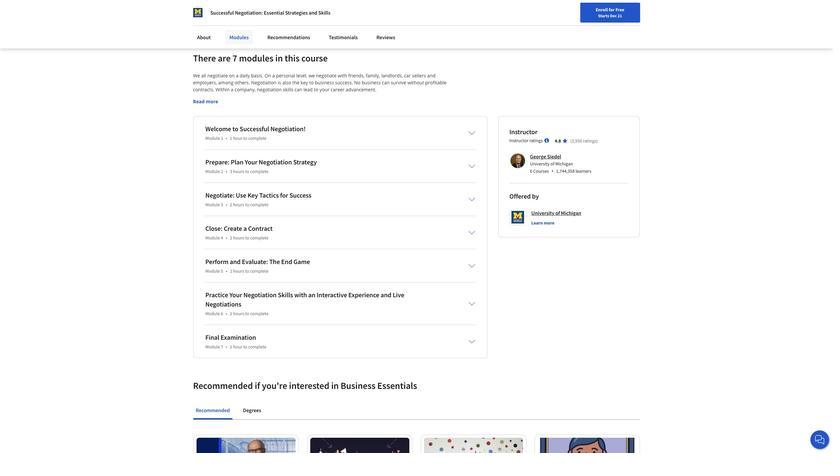 Task type: locate. For each thing, give the bounding box(es) containing it.
to right lead
[[314, 86, 318, 93]]

in up personal
[[275, 52, 283, 64]]

in left business
[[331, 380, 339, 392]]

recommended inside button
[[196, 407, 230, 414]]

1 vertical spatial on
[[229, 72, 235, 79]]

in
[[268, 11, 272, 18], [275, 52, 283, 64], [331, 380, 339, 392]]

add this credential to your linkedin profile, resume, or cv share it on social media and in your performance review
[[204, 3, 332, 18]]

0 horizontal spatial this
[[214, 3, 222, 10]]

1 horizontal spatial can
[[382, 79, 390, 86]]

more inside button
[[206, 98, 218, 105]]

3 module from the top
[[205, 202, 220, 208]]

• right 4
[[226, 235, 227, 241]]

lead
[[303, 86, 313, 93]]

this
[[214, 3, 222, 10], [285, 52, 300, 64]]

• inside practice your negotiation skills with an interactive experience and live negotiations module 6 • 2 hours to complete
[[226, 311, 227, 317]]

basis.
[[251, 72, 263, 79]]

module down negotiations
[[205, 311, 220, 317]]

1 horizontal spatial this
[[285, 52, 300, 64]]

2 inside perform and evaluate: the end game module 5 • 2 hours to complete
[[230, 268, 232, 274]]

1 vertical spatial instructor
[[509, 138, 529, 144]]

0 horizontal spatial can
[[295, 86, 302, 93]]

2 hours from the top
[[233, 202, 244, 208]]

university up learn more 'button'
[[531, 210, 554, 216]]

hours down use
[[233, 202, 244, 208]]

a inside close: create a contract module 4 • 2 hours to complete
[[243, 224, 247, 233]]

1 horizontal spatial skills
[[318, 9, 330, 16]]

chat with us image
[[815, 435, 825, 446]]

george siedel university of michigan 6 courses • 1,744,358 learners
[[530, 153, 591, 175]]

1 instructor from the top
[[509, 128, 537, 136]]

negotiate up among
[[207, 72, 228, 79]]

5 module from the top
[[205, 268, 220, 274]]

dec
[[610, 13, 617, 18]]

tactics
[[259, 191, 279, 199]]

to right welcome
[[232, 125, 238, 133]]

perform
[[205, 258, 229, 266]]

hour down examination
[[233, 344, 242, 350]]

1 vertical spatial successful
[[240, 125, 269, 133]]

skills right performance
[[318, 9, 330, 16]]

contracts.
[[193, 86, 214, 93]]

to down we
[[309, 79, 314, 86]]

1 vertical spatial recommended
[[196, 407, 230, 414]]

2
[[221, 169, 223, 175], [230, 202, 232, 208], [230, 235, 232, 241], [230, 268, 232, 274], [230, 311, 232, 317]]

7 inside final examination module 7 • 1 hour to complete
[[221, 344, 223, 350]]

hours down plan
[[233, 169, 244, 175]]

0 vertical spatial instructor
[[509, 128, 537, 136]]

examination
[[221, 333, 256, 342]]

hours down negotiations
[[233, 311, 244, 317]]

0 horizontal spatial of
[[551, 161, 555, 167]]

3 inside the negotiate: use key tactics for success module 3 • 2 hours to complete
[[221, 202, 223, 208]]

a
[[236, 72, 239, 79], [272, 72, 275, 79], [231, 86, 233, 93], [243, 224, 247, 233]]

reviews link
[[372, 30, 399, 45]]

essential
[[264, 9, 284, 16]]

skills
[[318, 9, 330, 16], [278, 291, 293, 299]]

0 horizontal spatial successful
[[210, 9, 234, 16]]

more inside 'button'
[[544, 220, 554, 226]]

evaluate:
[[242, 258, 268, 266]]

complete up key
[[250, 169, 268, 175]]

0 vertical spatial 3
[[230, 169, 232, 175]]

negotiation!
[[270, 125, 306, 133]]

george siedel link
[[530, 153, 561, 160]]

0 horizontal spatial skills
[[278, 291, 293, 299]]

module left "5"
[[205, 268, 220, 274]]

sellers
[[412, 72, 426, 79]]

0 horizontal spatial for
[[280, 191, 288, 199]]

0 vertical spatial michigan
[[555, 161, 573, 167]]

0 vertical spatial on
[[222, 11, 228, 18]]

• inside "prepare: plan your negotiation strategy module 2 • 3 hours to complete"
[[226, 169, 227, 175]]

0 vertical spatial negotiation
[[251, 79, 277, 86]]

0 horizontal spatial more
[[206, 98, 218, 105]]

your inside "prepare: plan your negotiation strategy module 2 • 3 hours to complete"
[[245, 158, 257, 166]]

university up courses
[[530, 161, 550, 167]]

this up it
[[214, 3, 222, 10]]

this up personal
[[285, 52, 300, 64]]

1 horizontal spatial more
[[544, 220, 554, 226]]

3 inside "prepare: plan your negotiation strategy module 2 • 3 hours to complete"
[[230, 169, 232, 175]]

learn more
[[531, 220, 554, 226]]

on up among
[[229, 72, 235, 79]]

• down prepare:
[[226, 169, 227, 175]]

no
[[354, 79, 361, 86]]

share
[[204, 11, 217, 18]]

7 module from the top
[[205, 344, 220, 350]]

on right it
[[222, 11, 228, 18]]

to inside the negotiate: use key tactics for success module 3 • 2 hours to complete
[[245, 202, 249, 208]]

instructor ratings
[[509, 138, 543, 144]]

with left "an"
[[294, 291, 307, 299]]

None search field
[[95, 4, 254, 17]]

2 business from the left
[[362, 79, 381, 86]]

negotiation left the strategy
[[259, 158, 292, 166]]

instructor up instructor ratings
[[509, 128, 537, 136]]

6 inside george siedel university of michigan 6 courses • 1,744,358 learners
[[530, 168, 532, 174]]

recommendation tabs tab list
[[193, 403, 640, 420]]

to up examination
[[245, 311, 249, 317]]

can down landlords,
[[382, 79, 390, 86]]

negotiation down perform and evaluate: the end game module 5 • 2 hours to complete
[[243, 291, 277, 299]]

• down welcome
[[226, 135, 227, 141]]

welcome
[[205, 125, 231, 133]]

we all negotiate on a daily basis. on a personal level, we negotiate with friends, family, landlords, car sellers and employers, among others. negotiation is also the key to business success. no business can survive without profitable contracts. within a company, negotiation skills can lead to your career advancement.
[[193, 72, 448, 93]]

ratings right 3,956
[[583, 138, 596, 144]]

0 horizontal spatial 6
[[221, 311, 223, 317]]

to down examination
[[243, 344, 247, 350]]

business
[[341, 380, 376, 392]]

in down the linkedin
[[268, 11, 272, 18]]

• right courses
[[552, 168, 554, 175]]

to down key
[[245, 202, 249, 208]]

module inside the negotiate: use key tactics for success module 3 • 2 hours to complete
[[205, 202, 220, 208]]

3 hours from the top
[[233, 235, 244, 241]]

find your new career
[[629, 8, 671, 14]]

1 vertical spatial your
[[229, 291, 242, 299]]

to down evaluate:
[[245, 268, 249, 274]]

1 vertical spatial skills
[[278, 291, 293, 299]]

2 vertical spatial in
[[331, 380, 339, 392]]

0 horizontal spatial business
[[315, 79, 334, 86]]

module down negotiate:
[[205, 202, 220, 208]]

hours right "5"
[[233, 268, 244, 274]]

recommended for recommended if you're interested in business essentials
[[193, 380, 253, 392]]

to inside perform and evaluate: the end game module 5 • 2 hours to complete
[[245, 268, 249, 274]]

george
[[530, 153, 546, 160]]

0 vertical spatial in
[[268, 11, 272, 18]]

1 business from the left
[[315, 79, 334, 86]]

successful
[[210, 9, 234, 16], [240, 125, 269, 133]]

3
[[230, 169, 232, 175], [221, 202, 223, 208]]

2 down prepare:
[[221, 169, 223, 175]]

• inside the negotiate: use key tactics for success module 3 • 2 hours to complete
[[226, 202, 227, 208]]

complete down contract
[[250, 235, 268, 241]]

and right media
[[258, 11, 267, 18]]

ratings up george
[[529, 138, 543, 144]]

hours inside perform and evaluate: the end game module 5 • 2 hours to complete
[[233, 268, 244, 274]]

complete down evaluate:
[[250, 268, 268, 274]]

profile,
[[284, 3, 300, 10]]

or
[[320, 3, 325, 10]]

enroll
[[596, 7, 608, 13]]

1 horizontal spatial in
[[275, 52, 283, 64]]

1 vertical spatial 3
[[221, 202, 223, 208]]

1 vertical spatial 7
[[221, 344, 223, 350]]

0 horizontal spatial your
[[229, 291, 242, 299]]

successful inside welcome to successful negotiation! module 1 • 1 hour to complete
[[240, 125, 269, 133]]

module down final
[[205, 344, 220, 350]]

2 inside "prepare: plan your negotiation strategy module 2 • 3 hours to complete"
[[221, 169, 223, 175]]

perform and evaluate: the end game module 5 • 2 hours to complete
[[205, 258, 310, 274]]

and inside perform and evaluate: the end game module 5 • 2 hours to complete
[[230, 258, 241, 266]]

within
[[216, 86, 230, 93]]

1 horizontal spatial your
[[245, 158, 257, 166]]

instructor up george siedel image
[[509, 138, 529, 144]]

1 vertical spatial hour
[[233, 344, 242, 350]]

0 horizontal spatial negotiate
[[207, 72, 228, 79]]

recommended
[[193, 380, 253, 392], [196, 407, 230, 414]]

negotiation down on
[[251, 79, 277, 86]]

module down prepare:
[[205, 169, 220, 175]]

your right plan
[[245, 158, 257, 166]]

media
[[243, 11, 257, 18]]

module left 4
[[205, 235, 220, 241]]

1 horizontal spatial 3
[[230, 169, 232, 175]]

0 vertical spatial university
[[530, 161, 550, 167]]

to up media
[[247, 3, 252, 10]]

3 down plan
[[230, 169, 232, 175]]

2 inside close: create a contract module 4 • 2 hours to complete
[[230, 235, 232, 241]]

a right "create"
[[243, 224, 247, 233]]

for up dec
[[609, 7, 615, 13]]

• down examination
[[226, 344, 227, 350]]

2 vertical spatial negotiation
[[243, 291, 277, 299]]

negotiate right we
[[316, 72, 337, 79]]

ratings
[[529, 138, 543, 144], [583, 138, 596, 144]]

skills left "an"
[[278, 291, 293, 299]]

6 left courses
[[530, 168, 532, 174]]

1 horizontal spatial on
[[229, 72, 235, 79]]

0 horizontal spatial in
[[268, 11, 272, 18]]

it
[[218, 11, 221, 18]]

2 right "5"
[[230, 268, 232, 274]]

• down negotiate:
[[226, 202, 227, 208]]

more right read
[[206, 98, 218, 105]]

in inside add this credential to your linkedin profile, resume, or cv share it on social media and in your performance review
[[268, 11, 272, 18]]

hours down "create"
[[233, 235, 244, 241]]

complete down key
[[250, 202, 268, 208]]

about link
[[193, 30, 215, 45]]

2 down negotiate:
[[230, 202, 232, 208]]

6 inside practice your negotiation skills with an interactive experience and live negotiations module 6 • 2 hours to complete
[[221, 311, 223, 317]]

6
[[530, 168, 532, 174], [221, 311, 223, 317]]

complete down examination
[[248, 344, 266, 350]]

siedel
[[547, 153, 561, 160]]

complete inside perform and evaluate: the end game module 5 • 2 hours to complete
[[250, 268, 268, 274]]

1 vertical spatial with
[[294, 291, 307, 299]]

hour up plan
[[233, 135, 242, 141]]

new
[[648, 8, 657, 14]]

7 down examination
[[221, 344, 223, 350]]

in for interested
[[331, 380, 339, 392]]

1 horizontal spatial successful
[[240, 125, 269, 133]]

1 horizontal spatial business
[[362, 79, 381, 86]]

0 vertical spatial hour
[[233, 135, 242, 141]]

2 right 4
[[230, 235, 232, 241]]

about
[[197, 34, 211, 41]]

of inside george siedel university of michigan 6 courses • 1,744,358 learners
[[551, 161, 555, 167]]

1 vertical spatial negotiation
[[259, 158, 292, 166]]

and inside practice your negotiation skills with an interactive experience and live negotiations module 6 • 2 hours to complete
[[381, 291, 391, 299]]

1 vertical spatial for
[[280, 191, 288, 199]]

university inside george siedel university of michigan 6 courses • 1,744,358 learners
[[530, 161, 550, 167]]

by
[[532, 192, 539, 200]]

0 vertical spatial of
[[551, 161, 555, 167]]

hour inside welcome to successful negotiation! module 1 • 1 hour to complete
[[233, 135, 242, 141]]

prepare: plan your negotiation strategy module 2 • 3 hours to complete
[[205, 158, 317, 175]]

1 horizontal spatial negotiate
[[316, 72, 337, 79]]

0 horizontal spatial on
[[222, 11, 228, 18]]

2 module from the top
[[205, 169, 220, 175]]

for
[[609, 7, 615, 13], [280, 191, 288, 199]]

0 vertical spatial for
[[609, 7, 615, 13]]

1 vertical spatial this
[[285, 52, 300, 64]]

0 vertical spatial skills
[[318, 9, 330, 16]]

4 module from the top
[[205, 235, 220, 241]]

university of michigan image
[[193, 8, 202, 17]]

1 hours from the top
[[233, 169, 244, 175]]

negotiate:
[[205, 191, 235, 199]]

7
[[232, 52, 237, 64], [221, 344, 223, 350]]

and inside we all negotiate on a daily basis. on a personal level, we negotiate with friends, family, landlords, car sellers and employers, among others. negotiation is also the key to business success. no business can survive without profitable contracts. within a company, negotiation skills can lead to your career advancement.
[[427, 72, 436, 79]]

for right tactics at the left of page
[[280, 191, 288, 199]]

• down negotiations
[[226, 311, 227, 317]]

module inside close: create a contract module 4 • 2 hours to complete
[[205, 235, 220, 241]]

1 horizontal spatial of
[[555, 210, 560, 216]]

1 horizontal spatial 6
[[530, 168, 532, 174]]

1 vertical spatial 6
[[221, 311, 223, 317]]

to up key
[[245, 169, 249, 175]]

2 hour from the top
[[233, 344, 242, 350]]

3 down negotiate:
[[221, 202, 223, 208]]

4 hours from the top
[[233, 268, 244, 274]]

0 horizontal spatial 3
[[221, 202, 223, 208]]

complete inside welcome to successful negotiation! module 1 • 1 hour to complete
[[248, 135, 266, 141]]

module down welcome
[[205, 135, 220, 141]]

5 hours from the top
[[233, 311, 244, 317]]

and up profitable
[[427, 72, 436, 79]]

0 vertical spatial your
[[245, 158, 257, 166]]

your up negotiations
[[229, 291, 242, 299]]

business up career
[[315, 79, 334, 86]]

others.
[[235, 79, 250, 86]]

to
[[247, 3, 252, 10], [309, 79, 314, 86], [314, 86, 318, 93], [232, 125, 238, 133], [243, 135, 247, 141], [245, 169, 249, 175], [245, 202, 249, 208], [245, 235, 249, 241], [245, 268, 249, 274], [245, 311, 249, 317], [243, 344, 247, 350]]

1 horizontal spatial with
[[338, 72, 347, 79]]

with up success.
[[338, 72, 347, 79]]

0 vertical spatial 7
[[232, 52, 237, 64]]

1 for to
[[221, 135, 223, 141]]

2 horizontal spatial in
[[331, 380, 339, 392]]

advancement.
[[346, 86, 376, 93]]

0 vertical spatial 6
[[530, 168, 532, 174]]

6 down negotiations
[[221, 311, 223, 317]]

0 vertical spatial this
[[214, 3, 222, 10]]

complete up examination
[[250, 311, 268, 317]]

0 horizontal spatial with
[[294, 291, 307, 299]]

0 vertical spatial with
[[338, 72, 347, 79]]

0 vertical spatial recommended
[[193, 380, 253, 392]]

end
[[281, 258, 292, 266]]

and right perform
[[230, 258, 241, 266]]

• inside george siedel university of michigan 6 courses • 1,744,358 learners
[[552, 168, 554, 175]]

your left career
[[320, 86, 329, 93]]

there
[[193, 52, 216, 64]]

0 vertical spatial successful
[[210, 9, 234, 16]]

0 vertical spatial can
[[382, 79, 390, 86]]

to down contract
[[245, 235, 249, 241]]

credential
[[224, 3, 246, 10]]

module inside welcome to successful negotiation! module 1 • 1 hour to complete
[[205, 135, 220, 141]]

1 module from the top
[[205, 135, 220, 141]]

performance
[[284, 11, 313, 18]]

0 vertical spatial more
[[206, 98, 218, 105]]

1 vertical spatial more
[[544, 220, 554, 226]]

2 instructor from the top
[[509, 138, 529, 144]]

can down the the
[[295, 86, 302, 93]]

all
[[201, 72, 206, 79]]

with inside practice your negotiation skills with an interactive experience and live negotiations module 6 • 2 hours to complete
[[294, 291, 307, 299]]

hours
[[233, 169, 244, 175], [233, 202, 244, 208], [233, 235, 244, 241], [233, 268, 244, 274], [233, 311, 244, 317]]

module inside final examination module 7 • 1 hour to complete
[[205, 344, 220, 350]]

among
[[218, 79, 233, 86]]

• right "5"
[[226, 268, 227, 274]]

hours inside close: create a contract module 4 • 2 hours to complete
[[233, 235, 244, 241]]

for inside enroll for free starts dec 21
[[609, 7, 615, 13]]

7 right are
[[232, 52, 237, 64]]

6 module from the top
[[205, 311, 220, 317]]

2 down negotiations
[[230, 311, 232, 317]]

and left live
[[381, 291, 391, 299]]

1 horizontal spatial for
[[609, 7, 615, 13]]

on inside we all negotiate on a daily basis. on a personal level, we negotiate with friends, family, landlords, car sellers and employers, among others. negotiation is also the key to business success. no business can survive without profitable contracts. within a company, negotiation skills can lead to your career advancement.
[[229, 72, 235, 79]]

your inside we all negotiate on a daily basis. on a personal level, we negotiate with friends, family, landlords, car sellers and employers, among others. negotiation is also the key to business success. no business can survive without profitable contracts. within a company, negotiation skills can lead to your career advancement.
[[320, 86, 329, 93]]

hours inside "prepare: plan your negotiation strategy module 2 • 3 hours to complete"
[[233, 169, 244, 175]]

1 vertical spatial in
[[275, 52, 283, 64]]

1 hour from the top
[[233, 135, 242, 141]]

1 inside final examination module 7 • 1 hour to complete
[[230, 344, 232, 350]]

your down the linkedin
[[273, 11, 283, 18]]

module
[[205, 135, 220, 141], [205, 169, 220, 175], [205, 202, 220, 208], [205, 235, 220, 241], [205, 268, 220, 274], [205, 311, 220, 317], [205, 344, 220, 350]]

offered by
[[509, 192, 539, 200]]

complete up "prepare: plan your negotiation strategy module 2 • 3 hours to complete"
[[248, 135, 266, 141]]

to inside close: create a contract module 4 • 2 hours to complete
[[245, 235, 249, 241]]

1 vertical spatial university
[[531, 210, 554, 216]]

1 for examination
[[230, 344, 232, 350]]

instructor
[[509, 128, 537, 136], [509, 138, 529, 144]]

1 vertical spatial michigan
[[561, 210, 581, 216]]

business down family, on the left top of page
[[362, 79, 381, 86]]

and inside add this credential to your linkedin profile, resume, or cv share it on social media and in your performance review
[[258, 11, 267, 18]]

1 negotiate from the left
[[207, 72, 228, 79]]

testimonials link
[[325, 30, 362, 45]]

testimonials
[[329, 34, 358, 41]]

0 horizontal spatial 7
[[221, 344, 223, 350]]

more right learn
[[544, 220, 554, 226]]



Task type: describe. For each thing, give the bounding box(es) containing it.
complete inside the negotiate: use key tactics for success module 3 • 2 hours to complete
[[250, 202, 268, 208]]

with inside we all negotiate on a daily basis. on a personal level, we negotiate with friends, family, landlords, car sellers and employers, among others. negotiation is also the key to business success. no business can survive without profitable contracts. within a company, negotiation skills can lead to your career advancement.
[[338, 72, 347, 79]]

on inside add this credential to your linkedin profile, resume, or cv share it on social media and in your performance review
[[222, 11, 228, 18]]

modules
[[229, 34, 249, 41]]

(
[[570, 138, 572, 144]]

in for modules
[[275, 52, 283, 64]]

cv
[[326, 3, 332, 10]]

hours inside the negotiate: use key tactics for success module 3 • 2 hours to complete
[[233, 202, 244, 208]]

interested
[[289, 380, 329, 392]]

1 horizontal spatial 7
[[232, 52, 237, 64]]

linkedin
[[264, 3, 283, 10]]

michigan inside university of michigan link
[[561, 210, 581, 216]]

you're
[[262, 380, 287, 392]]

find your new career link
[[626, 7, 674, 15]]

employers,
[[193, 79, 217, 86]]

negotiation inside "prepare: plan your negotiation strategy module 2 • 3 hours to complete"
[[259, 158, 292, 166]]

complete inside practice your negotiation skills with an interactive experience and live negotiations module 6 • 2 hours to complete
[[250, 311, 268, 317]]

skills inside practice your negotiation skills with an interactive experience and live negotiations module 6 • 2 hours to complete
[[278, 291, 293, 299]]

success.
[[335, 79, 353, 86]]

more for read more
[[206, 98, 218, 105]]

instructor for instructor
[[509, 128, 537, 136]]

your right find
[[639, 8, 648, 14]]

a right on
[[272, 72, 275, 79]]

hours inside practice your negotiation skills with an interactive experience and live negotiations module 6 • 2 hours to complete
[[233, 311, 244, 317]]

complete inside final examination module 7 • 1 hour to complete
[[248, 344, 266, 350]]

final examination module 7 • 1 hour to complete
[[205, 333, 266, 350]]

practice your negotiation skills with an interactive experience and live negotiations module 6 • 2 hours to complete
[[205, 291, 404, 317]]

family,
[[366, 72, 380, 79]]

courses
[[533, 168, 549, 174]]

module inside practice your negotiation skills with an interactive experience and live negotiations module 6 • 2 hours to complete
[[205, 311, 220, 317]]

• inside final examination module 7 • 1 hour to complete
[[226, 344, 227, 350]]

recommended for recommended
[[196, 407, 230, 414]]

social
[[229, 11, 242, 18]]

negotiations
[[205, 300, 241, 309]]

complete inside close: create a contract module 4 • 2 hours to complete
[[250, 235, 268, 241]]

interactive
[[317, 291, 347, 299]]

1 horizontal spatial ratings
[[583, 138, 596, 144]]

negotiation:
[[235, 9, 263, 16]]

george siedel image
[[510, 154, 525, 168]]

for inside the negotiate: use key tactics for success module 3 • 2 hours to complete
[[280, 191, 288, 199]]

4
[[221, 235, 223, 241]]

recommendations
[[267, 34, 310, 41]]

an
[[308, 291, 315, 299]]

michigan inside george siedel university of michigan 6 courses • 1,744,358 learners
[[555, 161, 573, 167]]

friends,
[[348, 72, 365, 79]]

if
[[255, 380, 260, 392]]

1 vertical spatial can
[[295, 86, 302, 93]]

degrees
[[243, 407, 261, 414]]

your up media
[[253, 3, 263, 10]]

2 inside the negotiate: use key tactics for success module 3 • 2 hours to complete
[[230, 202, 232, 208]]

a down among
[[231, 86, 233, 93]]

the
[[269, 258, 280, 266]]

• inside perform and evaluate: the end game module 5 • 2 hours to complete
[[226, 268, 227, 274]]

the
[[292, 79, 299, 86]]

course
[[301, 52, 328, 64]]

this inside add this credential to your linkedin profile, resume, or cv share it on social media and in your performance review
[[214, 3, 222, 10]]

also
[[282, 79, 291, 86]]

2 inside practice your negotiation skills with an interactive experience and live negotiations module 6 • 2 hours to complete
[[230, 311, 232, 317]]

hour inside final examination module 7 • 1 hour to complete
[[233, 344, 242, 350]]

• inside welcome to successful negotiation! module 1 • 1 hour to complete
[[226, 135, 227, 141]]

survive
[[391, 79, 406, 86]]

review
[[314, 11, 329, 18]]

landlords,
[[381, 72, 403, 79]]

close: create a contract module 4 • 2 hours to complete
[[205, 224, 273, 241]]

starts
[[598, 13, 609, 18]]

negotiate: use key tactics for success module 3 • 2 hours to complete
[[205, 191, 312, 208]]

without
[[407, 79, 424, 86]]

• inside close: create a contract module 4 • 2 hours to complete
[[226, 235, 227, 241]]

we
[[309, 72, 315, 79]]

2 negotiate from the left
[[316, 72, 337, 79]]

add
[[204, 3, 213, 10]]

)
[[596, 138, 598, 144]]

university of michigan link
[[531, 209, 581, 217]]

plan
[[231, 158, 243, 166]]

negotiation inside we all negotiate on a daily basis. on a personal level, we negotiate with friends, family, landlords, car sellers and employers, among others. negotiation is also the key to business success. no business can survive without profitable contracts. within a company, negotiation skills can lead to your career advancement.
[[251, 79, 277, 86]]

learn more button
[[531, 220, 554, 226]]

skills
[[283, 86, 293, 93]]

car
[[404, 72, 411, 79]]

read more button
[[193, 98, 218, 105]]

negotiation inside practice your negotiation skills with an interactive experience and live negotiations module 6 • 2 hours to complete
[[243, 291, 277, 299]]

university inside university of michigan link
[[531, 210, 554, 216]]

recommended button
[[193, 403, 232, 419]]

university of michigan
[[531, 210, 581, 216]]

modules link
[[225, 30, 253, 45]]

module inside "prepare: plan your negotiation strategy module 2 • 3 hours to complete"
[[205, 169, 220, 175]]

key
[[301, 79, 308, 86]]

free
[[616, 7, 624, 13]]

1 vertical spatial of
[[555, 210, 560, 216]]

21
[[618, 13, 622, 18]]

instructor for instructor ratings
[[509, 138, 529, 144]]

key
[[248, 191, 258, 199]]

5
[[221, 268, 223, 274]]

reviews
[[376, 34, 395, 41]]

resume,
[[301, 3, 319, 10]]

read
[[193, 98, 205, 105]]

module inside perform and evaluate: the end game module 5 • 2 hours to complete
[[205, 268, 220, 274]]

recommendations link
[[263, 30, 314, 45]]

to inside add this credential to your linkedin profile, resume, or cv share it on social media and in your performance review
[[247, 3, 252, 10]]

game
[[293, 258, 310, 266]]

profitable
[[425, 79, 447, 86]]

success
[[289, 191, 312, 199]]

career
[[658, 8, 671, 14]]

to inside practice your negotiation skills with an interactive experience and live negotiations module 6 • 2 hours to complete
[[245, 311, 249, 317]]

there are 7 modules in this course
[[193, 52, 328, 64]]

coursera career certificate image
[[514, 0, 625, 38]]

career
[[331, 86, 345, 93]]

0 horizontal spatial ratings
[[529, 138, 543, 144]]

3,956
[[572, 138, 582, 144]]

welcome to successful negotiation! module 1 • 1 hour to complete
[[205, 125, 306, 141]]

close:
[[205, 224, 223, 233]]

find
[[629, 8, 638, 14]]

modules
[[239, 52, 273, 64]]

to inside final examination module 7 • 1 hour to complete
[[243, 344, 247, 350]]

complete inside "prepare: plan your negotiation strategy module 2 • 3 hours to complete"
[[250, 169, 268, 175]]

practice
[[205, 291, 228, 299]]

to inside "prepare: plan your negotiation strategy module 2 • 3 hours to complete"
[[245, 169, 249, 175]]

prepare:
[[205, 158, 229, 166]]

experience
[[348, 291, 379, 299]]

to up plan
[[243, 135, 247, 141]]

a left 'daily'
[[236, 72, 239, 79]]

more for learn more
[[544, 220, 554, 226]]

learners
[[576, 168, 591, 174]]

we
[[193, 72, 200, 79]]

live
[[393, 291, 404, 299]]

and left or
[[309, 9, 317, 16]]

personal
[[276, 72, 295, 79]]

your inside practice your negotiation skills with an interactive experience and live negotiations module 6 • 2 hours to complete
[[229, 291, 242, 299]]

4.8
[[555, 138, 561, 144]]



Task type: vqa. For each thing, say whether or not it's contained in the screenshot.
My Learning's The Learning
no



